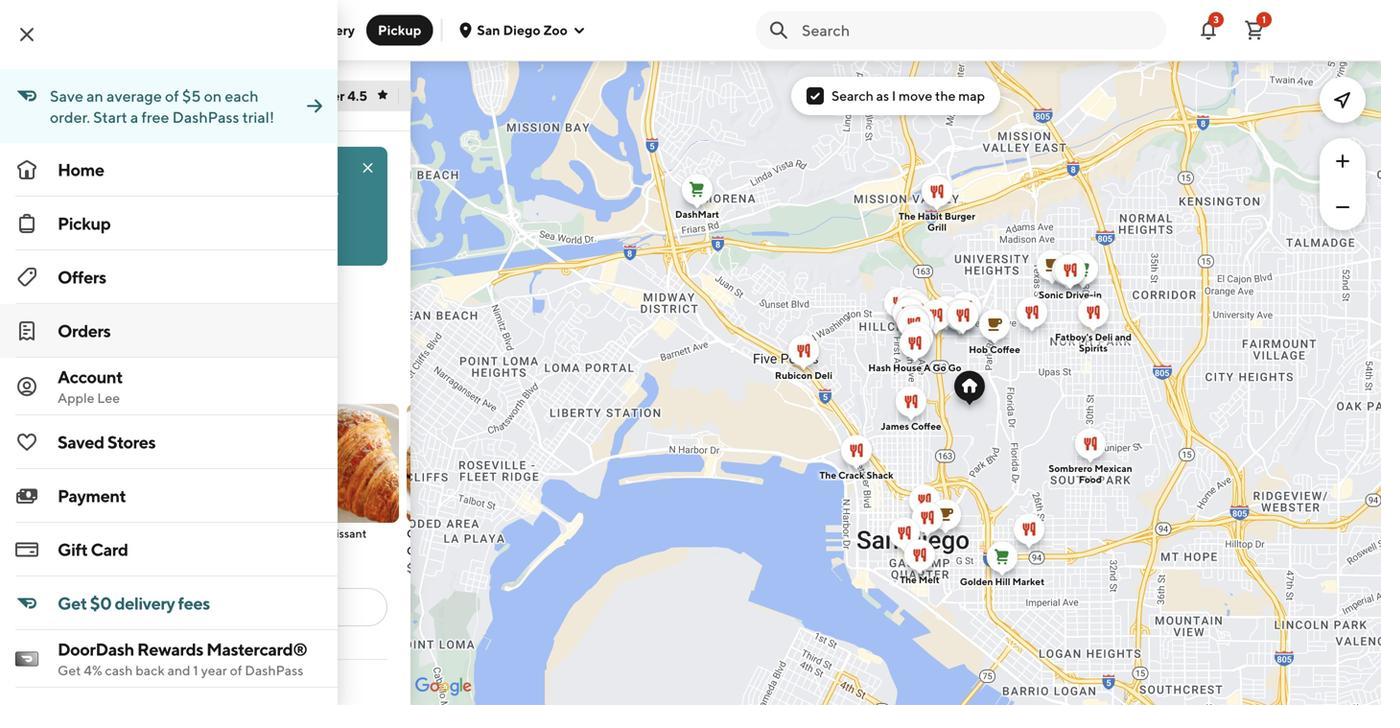 Task type: describe. For each thing, give the bounding box(es) containing it.
saved stores link
[[0, 415, 338, 469]]

chip
[[464, 527, 490, 540]]

save
[[50, 87, 83, 105]]

orders
[[58, 320, 111, 341]]

now
[[73, 88, 99, 104]]

1 items, open order cart image
[[1243, 19, 1266, 42]]

5% back on pickup orders with dashpass
[[67, 160, 313, 176]]

$5.50 button
[[27, 404, 146, 559]]

all
[[23, 283, 52, 310]]

card
[[91, 539, 128, 560]]

mastercard®
[[206, 639, 307, 660]]

average rating of 5.0 out of 5 element
[[23, 354, 59, 373]]

doordash rewards mastercard® get 4% cash back and 1 year of dashpass
[[58, 639, 307, 678]]

cookie
[[407, 544, 445, 557]]

1 horizontal spatial fees
[[296, 632, 318, 646]]

$0 delivery fee
[[73, 632, 152, 646]]

home link
[[0, 143, 338, 197]]

get dashpass
[[79, 231, 165, 247]]

orders,
[[106, 201, 142, 215]]

offers.
[[301, 201, 334, 215]]

pm
[[180, 375, 201, 390]]

a
[[130, 108, 138, 126]]

get $0 delivery fees
[[58, 593, 210, 614]]

dashpass inside doordash rewards mastercard® get 4% cash back and 1 year of dashpass
[[245, 662, 304, 678]]

offers
[[58, 267, 106, 287]]

order.
[[50, 108, 90, 126]]

dashpass inside 'button'
[[223, 88, 283, 104]]

open now
[[35, 88, 99, 104]]

delivery for delivery link
[[88, 599, 137, 615]]

)
[[126, 355, 131, 371]]

$0 for $0 fees
[[279, 632, 294, 646]]

saved stores
[[58, 432, 156, 452]]

(
[[61, 355, 66, 371]]

1 horizontal spatial $0
[[90, 593, 112, 614]]

0 horizontal spatial •
[[82, 375, 87, 390]]

start
[[93, 108, 127, 126]]

lee
[[97, 390, 120, 406]]

powered by google image
[[415, 677, 472, 697]]

$5.75 button
[[154, 404, 272, 577]]

gift card link
[[0, 523, 338, 577]]

on inside save an average of $5 on each order. start a free dashpass trial!
[[204, 87, 222, 105]]

cash
[[105, 662, 133, 678]]

1 vertical spatial delivery
[[115, 593, 175, 614]]

delivery button
[[292, 15, 367, 46]]

doordash
[[58, 639, 134, 660]]

each
[[225, 87, 259, 105]]

10 min
[[189, 355, 229, 371]]

Search as I move the map checkbox
[[807, 87, 824, 105]]

• for • $$
[[135, 355, 140, 371]]

34
[[66, 355, 82, 371]]

get $0 delivery fees link
[[0, 577, 338, 630]]

apple
[[58, 390, 95, 406]]

orders
[[184, 160, 223, 176]]

zoom in image
[[1332, 150, 1355, 173]]

$5.50
[[27, 544, 59, 557]]

delivery inside dashpass subscribers get 5% credits back on eligible pickup orders, delivery savings and exclusive offers.
[[144, 201, 186, 215]]

butter
[[280, 527, 314, 540]]

save an average of $5 on each order. start a free dashpass trial! link
[[0, 69, 338, 143]]

diego
[[503, 22, 541, 38]]

min
[[206, 355, 229, 371]]

average
[[107, 87, 162, 105]]

get
[[181, 186, 199, 200]]

move
[[899, 88, 933, 104]]

back inside doordash rewards mastercard® get 4% cash back and 1 year of dashpass
[[135, 662, 165, 678]]

1 button
[[1236, 11, 1274, 49]]

butter croissant button
[[280, 404, 399, 559]]

ratings
[[84, 355, 126, 371]]

delivery link
[[23, 588, 201, 626]]

search
[[832, 88, 874, 104]]

over 4.5 button
[[302, 81, 430, 111]]

get dashpass button
[[67, 224, 177, 254]]

fee
[[135, 632, 152, 646]]

on inside dashpass subscribers get 5% credits back on eligible pickup orders, delivery savings and exclusive offers.
[[285, 186, 298, 200]]

all stores
[[23, 283, 124, 310]]

recenter the map image
[[1332, 88, 1355, 111]]

butter croissant image
[[280, 404, 399, 523]]

stores for all stores
[[57, 283, 124, 310]]

( 34 ratings )
[[61, 355, 131, 371]]

closes
[[90, 375, 131, 390]]

at
[[133, 375, 145, 390]]

with
[[226, 160, 252, 176]]

i
[[892, 88, 896, 104]]

payment
[[58, 485, 126, 506]]

gift card
[[58, 539, 128, 560]]

the
[[935, 88, 956, 104]]

close image
[[15, 23, 38, 46]]

and inside dashpass subscribers get 5% credits back on eligible pickup orders, delivery savings and exclusive offers.
[[228, 201, 248, 215]]

payment link
[[0, 469, 338, 523]]

pickup up free
[[130, 88, 173, 104]]

pickup right "delivery" button on the top left
[[378, 22, 422, 38]]

dashpass inside button
[[105, 231, 165, 247]]

dashpass subscribers get 5% credits back on eligible pickup orders, delivery savings and exclusive offers.
[[67, 186, 341, 215]]

hob coffee
[[23, 677, 116, 698]]

get inside doordash rewards mastercard® get 4% cash back and 1 year of dashpass
[[58, 662, 81, 678]]

$5
[[182, 87, 201, 105]]

account
[[58, 366, 123, 387]]

search as i move the map
[[832, 88, 985, 104]]

• $$
[[135, 355, 160, 371]]

0 vertical spatial back
[[89, 160, 118, 176]]

san diego zoo button
[[458, 22, 587, 38]]

save an average of $5 on each order. start a free dashpass trial! status
[[0, 69, 303, 143]]

of inside doordash rewards mastercard® get 4% cash back and 1 year of dashpass
[[230, 662, 242, 678]]

san
[[477, 22, 500, 38]]

back inside dashpass subscribers get 5% credits back on eligible pickup orders, delivery savings and exclusive offers.
[[257, 186, 283, 200]]

3
[[1214, 14, 1219, 25]]

offers link
[[0, 250, 338, 304]]

$0 fees
[[279, 632, 318, 646]]

$5.75
[[154, 561, 184, 575]]

chocolate chip cookie $3.75
[[407, 527, 490, 575]]

an
[[86, 87, 103, 105]]

year
[[201, 662, 227, 678]]



Task type: vqa. For each thing, say whether or not it's contained in the screenshot.
OF
yes



Task type: locate. For each thing, give the bounding box(es) containing it.
0 vertical spatial 1
[[1263, 14, 1266, 25]]

open for open • closes at 4:40 pm
[[42, 375, 78, 390]]

gift
[[58, 539, 88, 560]]

0 vertical spatial open
[[35, 88, 70, 104]]

0 vertical spatial delivery
[[144, 201, 186, 215]]

subscribers
[[120, 186, 179, 200]]

1 horizontal spatial pickup button
[[367, 15, 433, 46]]

the melt
[[900, 574, 940, 585], [900, 574, 940, 585]]

pickup up offers
[[58, 213, 111, 234]]

get up offers
[[79, 231, 103, 247]]

5% inside dashpass subscribers get 5% credits back on eligible pickup orders, delivery savings and exclusive offers.
[[201, 186, 217, 200]]

map
[[959, 88, 985, 104]]

open • closes at 4:40 pm
[[42, 375, 201, 390]]

1 vertical spatial get
[[58, 593, 87, 614]]

5.0
[[38, 355, 59, 371]]

mexican
[[1095, 463, 1133, 474], [1095, 463, 1133, 474]]

on right $5 on the top left of page
[[204, 87, 222, 105]]

the crack shack
[[820, 470, 894, 481], [820, 470, 894, 481]]

home
[[58, 159, 104, 180]]

delivery
[[144, 201, 186, 215], [115, 593, 175, 614], [90, 632, 132, 646]]

1 vertical spatial 5%
[[201, 186, 217, 200]]

delivery down 'subscribers'
[[144, 201, 186, 215]]

1 horizontal spatial of
[[230, 662, 242, 678]]

0 vertical spatial stores
[[57, 283, 124, 310]]

rubicon
[[775, 370, 813, 381], [775, 370, 813, 381]]

$0 for $0 delivery fee
[[73, 632, 88, 646]]

deli
[[1095, 331, 1113, 343], [1095, 331, 1113, 343], [815, 370, 833, 381], [815, 370, 833, 381]]

$0
[[90, 593, 112, 614], [73, 632, 88, 646], [279, 632, 294, 646]]

habit
[[918, 211, 943, 222], [918, 211, 943, 222]]

market
[[1013, 576, 1045, 587], [1013, 576, 1045, 587]]

0 horizontal spatial on
[[121, 160, 136, 176]]

back up orders,
[[89, 160, 118, 176]]

5% up the savings on the left of page
[[201, 186, 217, 200]]

orders link
[[0, 304, 338, 358]]

1 horizontal spatial 5%
[[201, 186, 217, 200]]

1 vertical spatial on
[[121, 160, 136, 176]]

delivery down delivery link
[[90, 632, 132, 646]]

hob
[[969, 344, 988, 355], [969, 344, 988, 355], [23, 677, 57, 698]]

pickup button
[[367, 15, 433, 46], [118, 81, 185, 111]]

delivery up over
[[303, 22, 355, 38]]

0 vertical spatial 5%
[[67, 160, 86, 176]]

dashpass up trial!
[[223, 88, 283, 104]]

on up 'subscribers'
[[121, 160, 136, 176]]

1 vertical spatial open
[[42, 375, 78, 390]]

0 vertical spatial on
[[204, 87, 222, 105]]

1 inside doordash rewards mastercard® get 4% cash back and 1 year of dashpass
[[193, 662, 198, 678]]

2 horizontal spatial $0
[[279, 632, 294, 646]]

0 horizontal spatial back
[[89, 160, 118, 176]]

get left the 4%
[[58, 662, 81, 678]]

4%
[[84, 662, 102, 678]]

0 vertical spatial of
[[165, 87, 179, 105]]

spirits
[[1079, 343, 1108, 354], [1079, 343, 1108, 354]]

1 right the 3
[[1263, 14, 1266, 25]]

map region
[[193, 0, 1382, 705]]

over
[[314, 88, 345, 104]]

pickup up 'subscribers'
[[139, 160, 181, 176]]

fees inside the get $0 delivery fees link
[[178, 593, 210, 614]]

ham and cheese bear claw image
[[154, 404, 272, 523]]

and inside doordash rewards mastercard® get 4% cash back and 1 year of dashpass
[[167, 662, 191, 678]]

san diego zoo
[[477, 22, 568, 38]]

burger
[[945, 211, 976, 222], [945, 211, 976, 222]]

0 vertical spatial pickup button
[[367, 15, 433, 46]]

1 horizontal spatial on
[[204, 87, 222, 105]]

• right )
[[135, 355, 140, 371]]

0 horizontal spatial delivery
[[88, 599, 137, 615]]

pickup inside dashpass subscribers get 5% credits back on eligible pickup orders, delivery savings and exclusive offers.
[[67, 201, 104, 215]]

5%
[[67, 160, 86, 176], [201, 186, 217, 200]]

in
[[1094, 289, 1102, 300], [1094, 289, 1102, 300]]

free
[[142, 108, 169, 126]]

1 horizontal spatial •
[[135, 355, 140, 371]]

notification bell image
[[1197, 19, 1220, 42]]

savings
[[188, 201, 226, 215]]

get
[[79, 231, 103, 247], [58, 593, 87, 614], [58, 662, 81, 678]]

get up doordash
[[58, 593, 87, 614]]

1 inside button
[[1263, 14, 1266, 25]]

0 horizontal spatial fees
[[178, 593, 210, 614]]

pickup link
[[0, 197, 338, 250]]

0 vertical spatial get
[[79, 231, 103, 247]]

2 horizontal spatial back
[[257, 186, 283, 200]]

the
[[899, 211, 916, 222], [899, 211, 916, 222], [820, 470, 837, 481], [820, 470, 837, 481], [900, 574, 917, 585], [900, 574, 917, 585]]

0 horizontal spatial $0
[[73, 632, 88, 646]]

$$
[[144, 355, 160, 371]]

1 horizontal spatial back
[[135, 662, 165, 678]]

4:40
[[148, 375, 177, 390]]

open
[[35, 88, 70, 104], [42, 375, 78, 390]]

2 vertical spatial on
[[285, 186, 298, 200]]

grill
[[928, 222, 947, 233], [928, 222, 947, 233]]

2 horizontal spatial •
[[164, 355, 169, 371]]

delivery inside delivery link
[[88, 599, 137, 615]]

0 vertical spatial delivery
[[303, 22, 355, 38]]

credits
[[219, 186, 255, 200]]

2 vertical spatial back
[[135, 662, 165, 678]]

fatboy's
[[1055, 331, 1093, 343], [1055, 331, 1093, 343]]

dashpass down mastercard®
[[245, 662, 304, 678]]

0 horizontal spatial 5%
[[67, 160, 86, 176]]

open for open now
[[35, 88, 70, 104]]

dashpass inside dashpass subscribers get 5% credits back on eligible pickup orders, delivery savings and exclusive offers.
[[67, 186, 117, 200]]

chocolate croissant image
[[27, 404, 146, 523]]

delivery for "delivery" button on the top left
[[303, 22, 355, 38]]

open up order.
[[35, 88, 70, 104]]

of left $5 on the top left of page
[[165, 87, 179, 105]]

$3.75
[[407, 561, 436, 575]]

2 horizontal spatial on
[[285, 186, 298, 200]]

dashpass down home
[[67, 186, 117, 200]]

trial!
[[242, 108, 275, 126]]

eligible
[[301, 186, 339, 200]]

2 vertical spatial delivery
[[90, 632, 132, 646]]

stores down lee
[[107, 432, 156, 452]]

back down rewards
[[135, 662, 165, 678]]

zoom out image
[[1332, 196, 1355, 219]]

dashpass up exclusive
[[255, 160, 313, 176]]

of inside save an average of $5 on each order. start a free dashpass trial!
[[165, 87, 179, 105]]

drive-
[[1066, 289, 1094, 300], [1066, 289, 1094, 300]]

get inside button
[[79, 231, 103, 247]]

get for get dashpass
[[79, 231, 103, 247]]

1 vertical spatial back
[[257, 186, 283, 200]]

0 horizontal spatial of
[[165, 87, 179, 105]]

0 horizontal spatial pickup button
[[118, 81, 185, 111]]

a
[[924, 362, 931, 373], [924, 362, 931, 373]]

dashpass down orders,
[[105, 231, 165, 247]]

•
[[135, 355, 140, 371], [164, 355, 169, 371], [82, 375, 87, 390]]

exclusive
[[250, 201, 299, 215]]

1 vertical spatial 1
[[193, 662, 198, 678]]

dashpass inside save an average of $5 on each order. start a free dashpass trial!
[[172, 108, 239, 126]]

• right $$
[[164, 355, 169, 371]]

1 left year
[[193, 662, 198, 678]]

delivery up fee
[[115, 593, 175, 614]]

• for •
[[164, 355, 169, 371]]

coffee
[[78, 329, 133, 350], [990, 344, 1021, 355], [990, 344, 1021, 355], [911, 421, 942, 432], [911, 421, 942, 432], [61, 677, 116, 698]]

back
[[89, 160, 118, 176], [257, 186, 283, 200], [135, 662, 165, 678]]

1 vertical spatial delivery
[[88, 599, 137, 615]]

10
[[189, 355, 203, 371]]

hash
[[869, 362, 891, 373], [869, 362, 891, 373]]

fees
[[178, 593, 210, 614], [296, 632, 318, 646]]

0 vertical spatial fees
[[178, 593, 210, 614]]

get for get $0 delivery fees
[[58, 593, 87, 614]]

croissant
[[317, 527, 367, 540]]

5% down order.
[[67, 160, 86, 176]]

dashpass down $5 on the top left of page
[[172, 108, 239, 126]]

1 vertical spatial stores
[[107, 432, 156, 452]]

of right year
[[230, 662, 242, 678]]

open down (
[[42, 375, 78, 390]]

2 vertical spatial get
[[58, 662, 81, 678]]

dashmart
[[675, 209, 720, 220], [675, 209, 720, 220]]

0 horizontal spatial 1
[[193, 662, 198, 678]]

on up exclusive
[[285, 186, 298, 200]]

delivery up $0 delivery fee
[[88, 599, 137, 615]]

pickup left orders,
[[67, 201, 104, 215]]

delivery
[[303, 22, 355, 38], [88, 599, 137, 615]]

the habit burger grill
[[899, 211, 976, 233], [899, 211, 976, 233]]

saved
[[58, 432, 104, 452]]

delivery inside "delivery" button
[[303, 22, 355, 38]]

click to add this store to your saved list image
[[147, 675, 170, 698]]

pickup
[[378, 22, 422, 38], [130, 88, 173, 104], [139, 160, 181, 176], [67, 201, 104, 215], [58, 213, 111, 234]]

1 vertical spatial pickup button
[[118, 81, 185, 111]]

rewards
[[137, 639, 203, 660]]

on
[[204, 87, 222, 105], [121, 160, 136, 176], [285, 186, 298, 200]]

1 vertical spatial of
[[230, 662, 242, 678]]

1 horizontal spatial 1
[[1263, 14, 1266, 25]]

account apple lee
[[58, 366, 123, 406]]

1 horizontal spatial delivery
[[303, 22, 355, 38]]

stores for saved stores
[[107, 432, 156, 452]]

stores up orders
[[57, 283, 124, 310]]

go
[[933, 362, 946, 373], [933, 362, 946, 373], [948, 362, 962, 373], [948, 362, 962, 373]]

james
[[23, 329, 74, 350], [881, 421, 909, 432], [881, 421, 909, 432]]

• down 34
[[82, 375, 87, 390]]

back up exclusive
[[257, 186, 283, 200]]

open inside button
[[35, 88, 70, 104]]

save an average of $5 on each order. start a free dashpass trial!
[[50, 87, 275, 126]]

rubicon deli
[[775, 370, 833, 381], [775, 370, 833, 381]]

1 vertical spatial fees
[[296, 632, 318, 646]]



